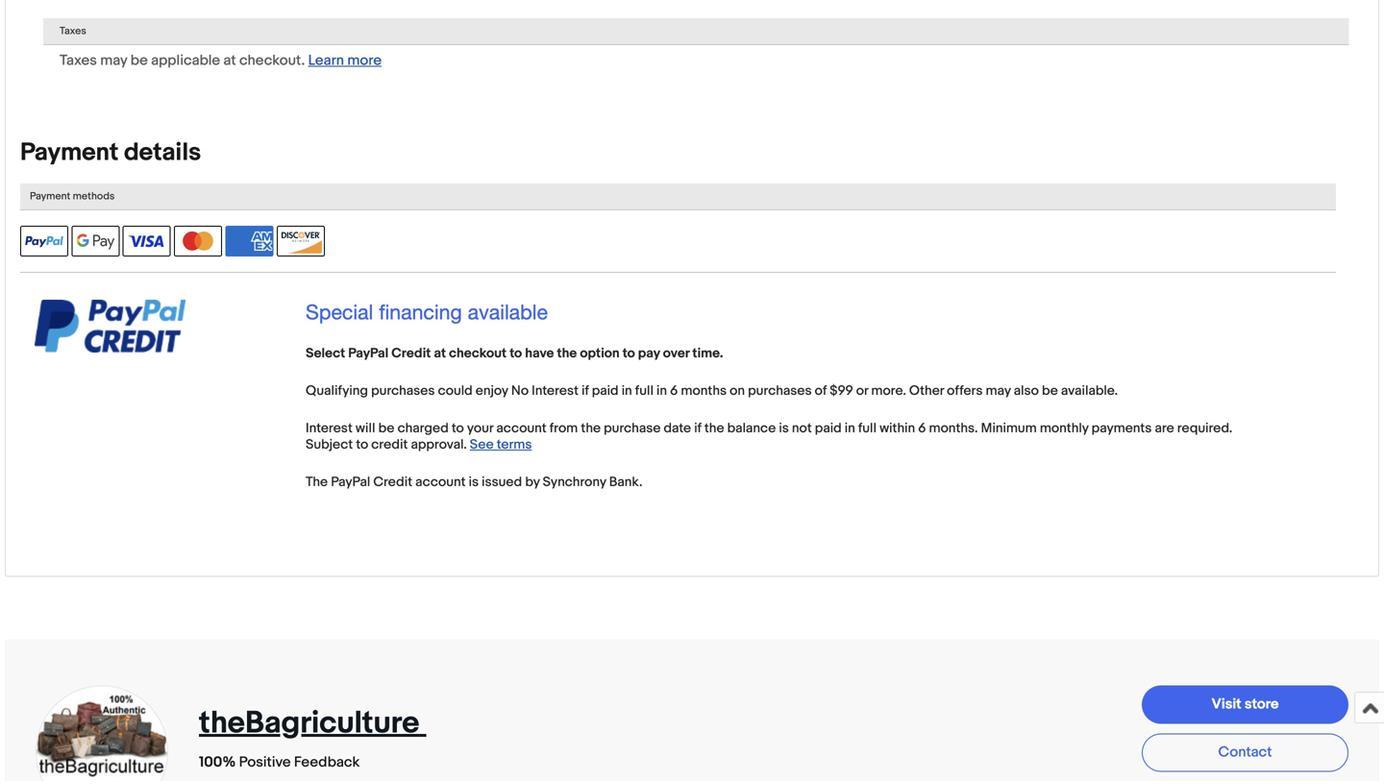 Task type: locate. For each thing, give the bounding box(es) containing it.
if down option
[[582, 383, 589, 399]]

of
[[815, 383, 827, 399]]

be inside interest will be charged to your account from the purchase date if the balance is not paid in full within 6 months. minimum monthly payments are required. subject to credit approval.
[[379, 421, 395, 437]]

financing
[[379, 300, 462, 324]]

master card image
[[174, 226, 222, 257]]

2 horizontal spatial in
[[845, 421, 856, 437]]

0 horizontal spatial full
[[636, 383, 654, 399]]

purchases left of
[[748, 383, 812, 399]]

is left issued
[[469, 474, 479, 491]]

charged
[[398, 421, 449, 437]]

contact link
[[1143, 734, 1349, 773]]

may
[[100, 52, 127, 69], [986, 383, 1011, 399]]

purchases up charged
[[371, 383, 435, 399]]

0 horizontal spatial account
[[416, 474, 466, 491]]

the right date
[[705, 421, 725, 437]]

minimum
[[982, 421, 1038, 437]]

1 vertical spatial paypal
[[331, 474, 370, 491]]

may left also
[[986, 383, 1011, 399]]

by
[[525, 474, 540, 491]]

payment
[[20, 138, 119, 168], [30, 190, 70, 203]]

thebagriculture image
[[35, 685, 169, 782]]

in
[[622, 383, 633, 399], [657, 383, 668, 399], [845, 421, 856, 437]]

at left checkout.
[[224, 52, 236, 69]]

0 vertical spatial paypal
[[348, 346, 389, 362]]

2 vertical spatial be
[[379, 421, 395, 437]]

0 horizontal spatial at
[[224, 52, 236, 69]]

2 purchases from the left
[[748, 383, 812, 399]]

taxes may be applicable at checkout. learn more
[[60, 52, 382, 69]]

payment details
[[20, 138, 201, 168]]

be left the applicable
[[131, 52, 148, 69]]

0 horizontal spatial if
[[582, 383, 589, 399]]

account down no at the left
[[497, 421, 547, 437]]

0 horizontal spatial is
[[469, 474, 479, 491]]

learn
[[308, 52, 344, 69]]

payment methods
[[30, 190, 115, 203]]

0 vertical spatial is
[[779, 421, 789, 437]]

interest left will
[[306, 421, 353, 437]]

0 horizontal spatial purchases
[[371, 383, 435, 399]]

1 vertical spatial full
[[859, 421, 877, 437]]

6 left months
[[671, 383, 678, 399]]

0 horizontal spatial interest
[[306, 421, 353, 437]]

paid down option
[[592, 383, 619, 399]]

1 horizontal spatial if
[[695, 421, 702, 437]]

applicable
[[151, 52, 220, 69]]

be
[[131, 52, 148, 69], [1043, 383, 1059, 399], [379, 421, 395, 437]]

bank.
[[610, 474, 643, 491]]

1 horizontal spatial be
[[379, 421, 395, 437]]

paid inside interest will be charged to your account from the purchase date if the balance is not paid in full within 6 months. minimum monthly payments are required. subject to credit approval.
[[815, 421, 842, 437]]

1 vertical spatial is
[[469, 474, 479, 491]]

2 taxes from the top
[[60, 52, 97, 69]]

available.
[[1062, 383, 1119, 399]]

0 vertical spatial if
[[582, 383, 589, 399]]

credit
[[392, 346, 431, 362], [373, 474, 413, 491]]

0 vertical spatial credit
[[392, 346, 431, 362]]

interest
[[532, 383, 579, 399], [306, 421, 353, 437]]

account
[[497, 421, 547, 437], [416, 474, 466, 491]]

credit down financing
[[392, 346, 431, 362]]

in down the '$99'
[[845, 421, 856, 437]]

0 vertical spatial payment
[[20, 138, 119, 168]]

0 horizontal spatial paid
[[592, 383, 619, 399]]

1 horizontal spatial purchases
[[748, 383, 812, 399]]

0 horizontal spatial be
[[131, 52, 148, 69]]

payment for payment methods
[[30, 190, 70, 203]]

thebagriculture link
[[199, 705, 427, 743]]

2 horizontal spatial the
[[705, 421, 725, 437]]

1 vertical spatial be
[[1043, 383, 1059, 399]]

no
[[511, 383, 529, 399]]

other
[[910, 383, 945, 399]]

paypal
[[348, 346, 389, 362], [331, 474, 370, 491]]

to left pay
[[623, 346, 635, 362]]

0 vertical spatial interest
[[532, 383, 579, 399]]

0 vertical spatial full
[[636, 383, 654, 399]]

0 vertical spatial 6
[[671, 383, 678, 399]]

100% positive feedback
[[199, 754, 360, 772]]

full left within
[[859, 421, 877, 437]]

credit down credit
[[373, 474, 413, 491]]

monthly
[[1041, 421, 1089, 437]]

the
[[557, 346, 577, 362], [581, 421, 601, 437], [705, 421, 725, 437]]

your
[[467, 421, 494, 437]]

the right 'from'
[[581, 421, 601, 437]]

1 horizontal spatial paid
[[815, 421, 842, 437]]

purchases
[[371, 383, 435, 399], [748, 383, 812, 399]]

0 vertical spatial taxes
[[60, 25, 86, 37]]

2 horizontal spatial be
[[1043, 383, 1059, 399]]

if inside interest will be charged to your account from the purchase date if the balance is not paid in full within 6 months. minimum monthly payments are required. subject to credit approval.
[[695, 421, 702, 437]]

paypal right the at bottom
[[331, 474, 370, 491]]

positive
[[239, 754, 291, 772]]

1 vertical spatial may
[[986, 383, 1011, 399]]

1 horizontal spatial is
[[779, 421, 789, 437]]

visit store link
[[1143, 686, 1349, 725]]

credit for at
[[392, 346, 431, 362]]

paid right the not in the bottom of the page
[[815, 421, 842, 437]]

0 vertical spatial be
[[131, 52, 148, 69]]

the right the have on the left
[[557, 346, 577, 362]]

1 vertical spatial if
[[695, 421, 702, 437]]

visit
[[1212, 696, 1242, 713]]

to
[[510, 346, 522, 362], [623, 346, 635, 362], [452, 421, 464, 437], [356, 437, 369, 453]]

qualifying
[[306, 383, 368, 399]]

in inside interest will be charged to your account from the purchase date if the balance is not paid in full within 6 months. minimum monthly payments are required. subject to credit approval.
[[845, 421, 856, 437]]

1 vertical spatial account
[[416, 474, 466, 491]]

the paypal credit account is issued by synchrony bank.
[[306, 474, 643, 491]]

1 vertical spatial interest
[[306, 421, 353, 437]]

paid
[[592, 383, 619, 399], [815, 421, 842, 437]]

at
[[224, 52, 236, 69], [434, 346, 446, 362]]

be right also
[[1043, 383, 1059, 399]]

months.
[[930, 421, 979, 437]]

paypal right select
[[348, 346, 389, 362]]

1 vertical spatial at
[[434, 346, 446, 362]]

balance
[[728, 421, 776, 437]]

more
[[348, 52, 382, 69]]

taxes for taxes
[[60, 25, 86, 37]]

account down approval.
[[416, 474, 466, 491]]

be for taxes may be applicable at checkout. learn more
[[131, 52, 148, 69]]

payment left methods
[[30, 190, 70, 203]]

full down pay
[[636, 383, 654, 399]]

offers
[[948, 383, 983, 399]]

is left the not in the bottom of the page
[[779, 421, 789, 437]]

be right will
[[379, 421, 395, 437]]

1 vertical spatial payment
[[30, 190, 70, 203]]

will
[[356, 421, 376, 437]]

special
[[306, 300, 373, 324]]

issued
[[482, 474, 522, 491]]

1 horizontal spatial account
[[497, 421, 547, 437]]

payment up payment methods
[[20, 138, 119, 168]]

select
[[306, 346, 345, 362]]

interest right no at the left
[[532, 383, 579, 399]]

6 right within
[[919, 421, 927, 437]]

payment for payment details
[[20, 138, 119, 168]]

not
[[792, 421, 812, 437]]

in up purchase
[[622, 383, 633, 399]]

at left checkout
[[434, 346, 446, 362]]

subject
[[306, 437, 353, 453]]

1 vertical spatial 6
[[919, 421, 927, 437]]

discover image
[[277, 226, 325, 257]]

full
[[636, 383, 654, 399], [859, 421, 877, 437]]

if
[[582, 383, 589, 399], [695, 421, 702, 437]]

may left the applicable
[[100, 52, 127, 69]]

1 horizontal spatial full
[[859, 421, 877, 437]]

1 vertical spatial credit
[[373, 474, 413, 491]]

1 vertical spatial paid
[[815, 421, 842, 437]]

qualifying purchases could enjoy no interest if paid in full in 6 months on purchases of $99 or more. other offers may also be available.
[[306, 383, 1119, 399]]

in down pay
[[657, 383, 668, 399]]

1 horizontal spatial 6
[[919, 421, 927, 437]]

is
[[779, 421, 789, 437], [469, 474, 479, 491]]

100%
[[199, 754, 236, 772]]

1 vertical spatial taxes
[[60, 52, 97, 69]]

paypal image
[[20, 226, 68, 257]]

if right date
[[695, 421, 702, 437]]

1 taxes from the top
[[60, 25, 86, 37]]

taxes
[[60, 25, 86, 37], [60, 52, 97, 69]]

0 horizontal spatial may
[[100, 52, 127, 69]]

0 vertical spatial account
[[497, 421, 547, 437]]

credit
[[372, 437, 408, 453]]

paypal for select
[[348, 346, 389, 362]]

thebagriculture
[[199, 705, 420, 743]]

6
[[671, 383, 678, 399], [919, 421, 927, 437]]



Task type: describe. For each thing, give the bounding box(es) containing it.
synchrony
[[543, 474, 607, 491]]

checkout.
[[239, 52, 305, 69]]

1 horizontal spatial at
[[434, 346, 446, 362]]

over
[[663, 346, 690, 362]]

credit for account
[[373, 474, 413, 491]]

is inside interest will be charged to your account from the purchase date if the balance is not paid in full within 6 months. minimum monthly payments are required. subject to credit approval.
[[779, 421, 789, 437]]

within
[[880, 421, 916, 437]]

on
[[730, 383, 745, 399]]

0 vertical spatial paid
[[592, 383, 619, 399]]

store
[[1245, 696, 1280, 713]]

0 horizontal spatial in
[[622, 383, 633, 399]]

enjoy
[[476, 383, 508, 399]]

also
[[1014, 383, 1040, 399]]

0 vertical spatial at
[[224, 52, 236, 69]]

contact
[[1219, 744, 1273, 762]]

to left credit
[[356, 437, 369, 453]]

from
[[550, 421, 578, 437]]

0 horizontal spatial 6
[[671, 383, 678, 399]]

select paypal credit at checkout to have the option to pay over time.
[[306, 346, 724, 362]]

more.
[[872, 383, 907, 399]]

months
[[681, 383, 727, 399]]

methods
[[73, 190, 115, 203]]

option
[[580, 346, 620, 362]]

0 vertical spatial may
[[100, 52, 127, 69]]

date
[[664, 421, 692, 437]]

payments
[[1092, 421, 1153, 437]]

1 horizontal spatial the
[[581, 421, 601, 437]]

interest inside interest will be charged to your account from the purchase date if the balance is not paid in full within 6 months. minimum monthly payments are required. subject to credit approval.
[[306, 421, 353, 437]]

time.
[[693, 346, 724, 362]]

to left the have on the left
[[510, 346, 522, 362]]

could
[[438, 383, 473, 399]]

$99
[[830, 383, 854, 399]]

approval.
[[411, 437, 467, 453]]

1 purchases from the left
[[371, 383, 435, 399]]

american express image
[[226, 226, 274, 257]]

account inside interest will be charged to your account from the purchase date if the balance is not paid in full within 6 months. minimum monthly payments are required. subject to credit approval.
[[497, 421, 547, 437]]

6 inside interest will be charged to your account from the purchase date if the balance is not paid in full within 6 months. minimum monthly payments are required. subject to credit approval.
[[919, 421, 927, 437]]

special financing available
[[306, 300, 548, 324]]

are
[[1156, 421, 1175, 437]]

taxes for taxes may be applicable at checkout. learn more
[[60, 52, 97, 69]]

see
[[470, 437, 494, 453]]

details
[[124, 138, 201, 168]]

required.
[[1178, 421, 1233, 437]]

see terms link
[[470, 437, 532, 453]]

visa image
[[123, 226, 171, 257]]

visit store
[[1212, 696, 1280, 713]]

the
[[306, 474, 328, 491]]

available
[[468, 300, 548, 324]]

paypal for the
[[331, 474, 370, 491]]

terms
[[497, 437, 532, 453]]

purchase
[[604, 421, 661, 437]]

1 horizontal spatial may
[[986, 383, 1011, 399]]

feedback
[[294, 754, 360, 772]]

have
[[525, 346, 554, 362]]

1 horizontal spatial interest
[[532, 383, 579, 399]]

1 horizontal spatial in
[[657, 383, 668, 399]]

google pay image
[[72, 226, 120, 257]]

or
[[857, 383, 869, 399]]

pay
[[638, 346, 660, 362]]

checkout
[[449, 346, 507, 362]]

to left 'your' at the bottom left of page
[[452, 421, 464, 437]]

0 horizontal spatial the
[[557, 346, 577, 362]]

full inside interest will be charged to your account from the purchase date if the balance is not paid in full within 6 months. minimum monthly payments are required. subject to credit approval.
[[859, 421, 877, 437]]

learn more link
[[308, 52, 382, 69]]

interest will be charged to your account from the purchase date if the balance is not paid in full within 6 months. minimum monthly payments are required. subject to credit approval.
[[306, 421, 1233, 453]]

see terms
[[470, 437, 532, 453]]

be for interest will be charged to your account from the purchase date if the balance is not paid in full within 6 months. minimum monthly payments are required. subject to credit approval.
[[379, 421, 395, 437]]



Task type: vqa. For each thing, say whether or not it's contained in the screenshot.
topmost the Card
no



